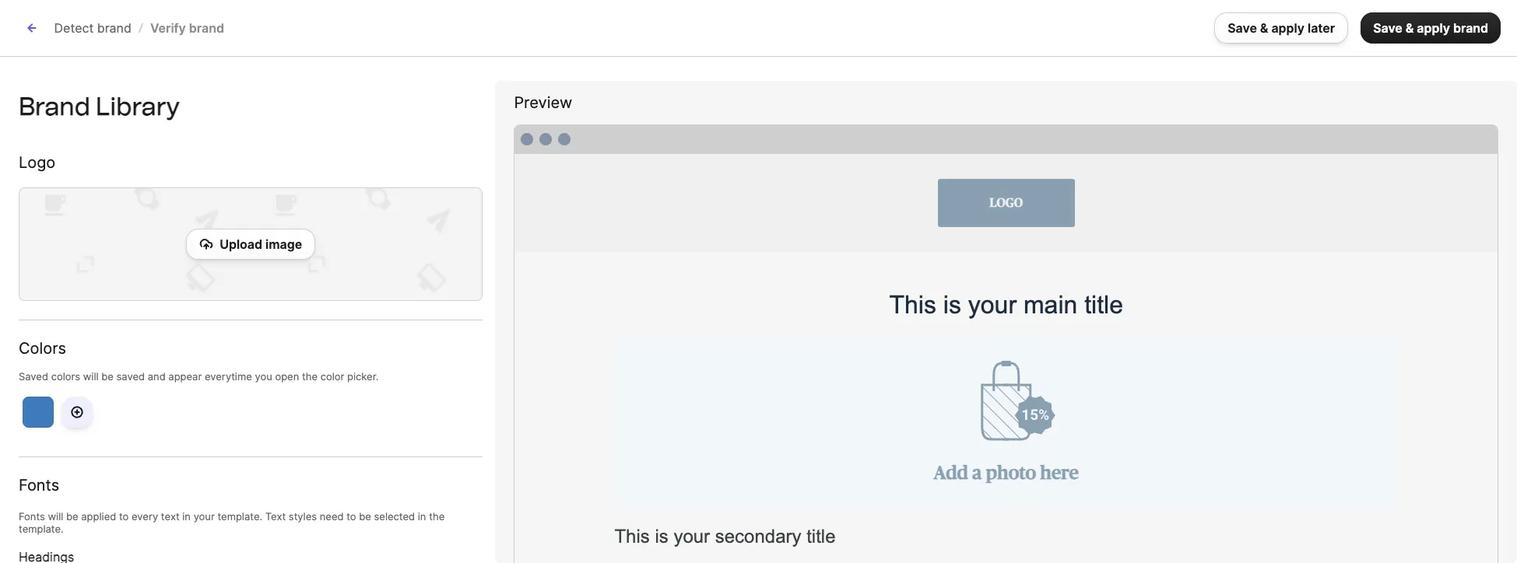 Task type: vqa. For each thing, say whether or not it's contained in the screenshot.
detect brand link
yes



Task type: locate. For each thing, give the bounding box(es) containing it.
2 horizontal spatial your
[[969, 291, 1017, 319]]

1 save from the left
[[1228, 20, 1258, 36]]

2 apply from the left
[[1418, 20, 1451, 36]]

the left color
[[302, 371, 318, 384]]

0 horizontal spatial apply
[[1272, 20, 1305, 36]]

1 horizontal spatial in
[[418, 511, 426, 524]]

is for this is your main title
[[944, 291, 962, 319]]

1 vertical spatial the
[[429, 511, 445, 524]]

title right main
[[1085, 291, 1124, 319]]

everytime
[[205, 371, 252, 384]]

the right selected
[[429, 511, 445, 524]]

fonts
[[19, 477, 59, 496], [19, 511, 45, 524]]

1 vertical spatial will
[[48, 511, 63, 524]]

0 horizontal spatial is
[[655, 527, 669, 548]]

here
[[1041, 465, 1079, 484]]

be
[[101, 371, 114, 384], [66, 511, 78, 524], [359, 511, 371, 524]]

image
[[266, 237, 302, 253]]

the inside fonts will be applied to every text in your template. text styles need to be selected in the template.
[[429, 511, 445, 524]]

0 vertical spatial title
[[1085, 291, 1124, 319]]

later
[[1308, 20, 1336, 36]]

1 vertical spatial this
[[615, 527, 650, 548]]

1 to from the left
[[119, 511, 129, 524]]

0 horizontal spatial your
[[194, 511, 215, 524]]

be left selected
[[359, 511, 371, 524]]

brand
[[97, 20, 132, 36], [1454, 20, 1489, 36]]

title
[[1085, 291, 1124, 319], [807, 527, 836, 548]]

every
[[132, 511, 158, 524]]

fonts inside fonts will be applied to every text in your template. text styles need to be selected in the template.
[[19, 511, 45, 524]]

1 horizontal spatial the
[[429, 511, 445, 524]]

in right text
[[182, 511, 191, 524]]

1 horizontal spatial your
[[674, 527, 710, 548]]

0 horizontal spatial template.
[[19, 524, 64, 536]]

1 horizontal spatial apply
[[1418, 20, 1451, 36]]

0 horizontal spatial the
[[302, 371, 318, 384]]

1 vertical spatial is
[[655, 527, 669, 548]]

0 horizontal spatial be
[[66, 511, 78, 524]]

save for save & apply later
[[1228, 20, 1258, 36]]

selected
[[374, 511, 415, 524]]

main
[[1024, 291, 1078, 319]]

1 horizontal spatial save
[[1374, 20, 1403, 36]]

will
[[83, 371, 99, 384], [48, 511, 63, 524]]

title for this is your secondary title
[[807, 527, 836, 548]]

1 & from the left
[[1261, 20, 1269, 36]]

styles
[[289, 511, 317, 524]]

2 horizontal spatial be
[[359, 511, 371, 524]]

your left "secondary"
[[674, 527, 710, 548]]

0 horizontal spatial title
[[807, 527, 836, 548]]

0 horizontal spatial brand
[[97, 20, 132, 36]]

0 horizontal spatial save
[[1228, 20, 1258, 36]]

be left applied
[[66, 511, 78, 524]]

& for save & apply brand
[[1406, 20, 1415, 36]]

your right text
[[194, 511, 215, 524]]

2 save from the left
[[1374, 20, 1403, 36]]

1 horizontal spatial will
[[83, 371, 99, 384]]

save for save & apply brand
[[1374, 20, 1403, 36]]

1 vertical spatial title
[[807, 527, 836, 548]]

0 vertical spatial is
[[944, 291, 962, 319]]

1 horizontal spatial brand
[[1454, 20, 1489, 36]]

to right need
[[347, 511, 356, 524]]

in right selected
[[418, 511, 426, 524]]

fonts will be applied to every text in your template. text styles need to be selected in the template.
[[19, 511, 445, 536]]

1 horizontal spatial is
[[944, 291, 962, 319]]

saved colors will be saved and appear everytime you open the color picker.
[[19, 371, 379, 384]]

your left main
[[969, 291, 1017, 319]]

1 horizontal spatial template.
[[218, 511, 263, 524]]

save
[[1228, 20, 1258, 36], [1374, 20, 1403, 36]]

template. left applied
[[19, 524, 64, 536]]

1 vertical spatial fonts
[[19, 511, 45, 524]]

this is your main title
[[890, 291, 1124, 319]]

save & apply later
[[1228, 20, 1336, 36]]

will right colors
[[83, 371, 99, 384]]

the
[[302, 371, 318, 384], [429, 511, 445, 524]]

appear
[[168, 371, 202, 384]]

template. left 'text'
[[218, 511, 263, 524]]

2 vertical spatial your
[[674, 527, 710, 548]]

in
[[182, 511, 191, 524], [418, 511, 426, 524]]

0 horizontal spatial &
[[1261, 20, 1269, 36]]

1 vertical spatial your
[[194, 511, 215, 524]]

1 in from the left
[[182, 511, 191, 524]]

1 horizontal spatial &
[[1406, 20, 1415, 36]]

0 vertical spatial this
[[890, 291, 937, 319]]

1 horizontal spatial to
[[347, 511, 356, 524]]

will left applied
[[48, 511, 63, 524]]

brand inside button
[[1454, 20, 1489, 36]]

your
[[969, 291, 1017, 319], [194, 511, 215, 524], [674, 527, 710, 548]]

0 vertical spatial fonts
[[19, 477, 59, 496]]

1 horizontal spatial title
[[1085, 291, 1124, 319]]

1 fonts from the top
[[19, 477, 59, 496]]

0 horizontal spatial in
[[182, 511, 191, 524]]

to left every
[[119, 511, 129, 524]]

1 apply from the left
[[1272, 20, 1305, 36]]

to
[[119, 511, 129, 524], [347, 511, 356, 524]]

title right "secondary"
[[807, 527, 836, 548]]

is
[[944, 291, 962, 319], [655, 527, 669, 548]]

preview
[[514, 93, 573, 112]]

1 horizontal spatial this
[[890, 291, 937, 319]]

apply for later
[[1272, 20, 1305, 36]]

colors
[[19, 340, 66, 359]]

0 vertical spatial your
[[969, 291, 1017, 319]]

&
[[1261, 20, 1269, 36], [1406, 20, 1415, 36]]

0 horizontal spatial will
[[48, 511, 63, 524]]

your inside fonts will be applied to every text in your template. text styles need to be selected in the template.
[[194, 511, 215, 524]]

detect
[[54, 20, 94, 36]]

upload image
[[220, 237, 302, 253]]

background image
[[19, 189, 482, 301]]

0 horizontal spatial this
[[615, 527, 650, 548]]

be left saved
[[101, 371, 114, 384]]

2 fonts from the top
[[19, 511, 45, 524]]

detect brand
[[54, 20, 132, 36]]

2 brand from the left
[[1454, 20, 1489, 36]]

template.
[[218, 511, 263, 524], [19, 524, 64, 536]]

a
[[973, 465, 982, 484]]

2 to from the left
[[347, 511, 356, 524]]

this
[[890, 291, 937, 319], [615, 527, 650, 548]]

apply
[[1272, 20, 1305, 36], [1418, 20, 1451, 36]]

0 horizontal spatial to
[[119, 511, 129, 524]]

2 & from the left
[[1406, 20, 1415, 36]]

& for save & apply later
[[1261, 20, 1269, 36]]

this for this is your secondary title
[[615, 527, 650, 548]]



Task type: describe. For each thing, give the bounding box(es) containing it.
text
[[161, 511, 180, 524]]

your for this is your secondary title
[[674, 527, 710, 548]]

0 vertical spatial the
[[302, 371, 318, 384]]

will inside fonts will be applied to every text in your template. text styles need to be selected in the template.
[[48, 511, 63, 524]]

fonts for fonts will be applied to every text in your template. text styles need to be selected in the template.
[[19, 511, 45, 524]]

this is your secondary title
[[615, 527, 836, 548]]

save & apply brand button
[[1361, 12, 1502, 44]]

is for this is your secondary title
[[655, 527, 669, 548]]

picker.
[[347, 371, 379, 384]]

1 horizontal spatial be
[[101, 371, 114, 384]]

this for this is your main title
[[890, 291, 937, 319]]

saved
[[19, 371, 48, 384]]

apply for brand
[[1418, 20, 1451, 36]]

save & apply brand
[[1374, 20, 1489, 36]]

open
[[275, 371, 299, 384]]

fonts for fonts
[[19, 477, 59, 496]]

title for this is your main title
[[1085, 291, 1124, 319]]

need
[[320, 511, 344, 524]]

0 vertical spatial will
[[83, 371, 99, 384]]

upload image button
[[186, 229, 316, 260]]

you
[[255, 371, 272, 384]]

colors
[[51, 371, 80, 384]]

applied
[[81, 511, 116, 524]]

logo
[[19, 154, 56, 172]]

logo
[[990, 197, 1024, 209]]

upload
[[220, 237, 263, 253]]

brand library
[[19, 92, 180, 122]]

and
[[148, 371, 166, 384]]

photo
[[986, 465, 1037, 484]]

text
[[265, 511, 286, 524]]

library
[[96, 92, 180, 122]]

your for this is your main title
[[969, 291, 1017, 319]]

1 brand from the left
[[97, 20, 132, 36]]

detect brand link
[[51, 19, 135, 37]]

saved
[[116, 371, 145, 384]]

brand
[[19, 92, 90, 122]]

color
[[321, 371, 345, 384]]

save & apply later button
[[1215, 12, 1349, 44]]

2 in from the left
[[418, 511, 426, 524]]

secondary
[[716, 527, 802, 548]]

add a photo here
[[934, 465, 1079, 484]]

add
[[934, 465, 969, 484]]



